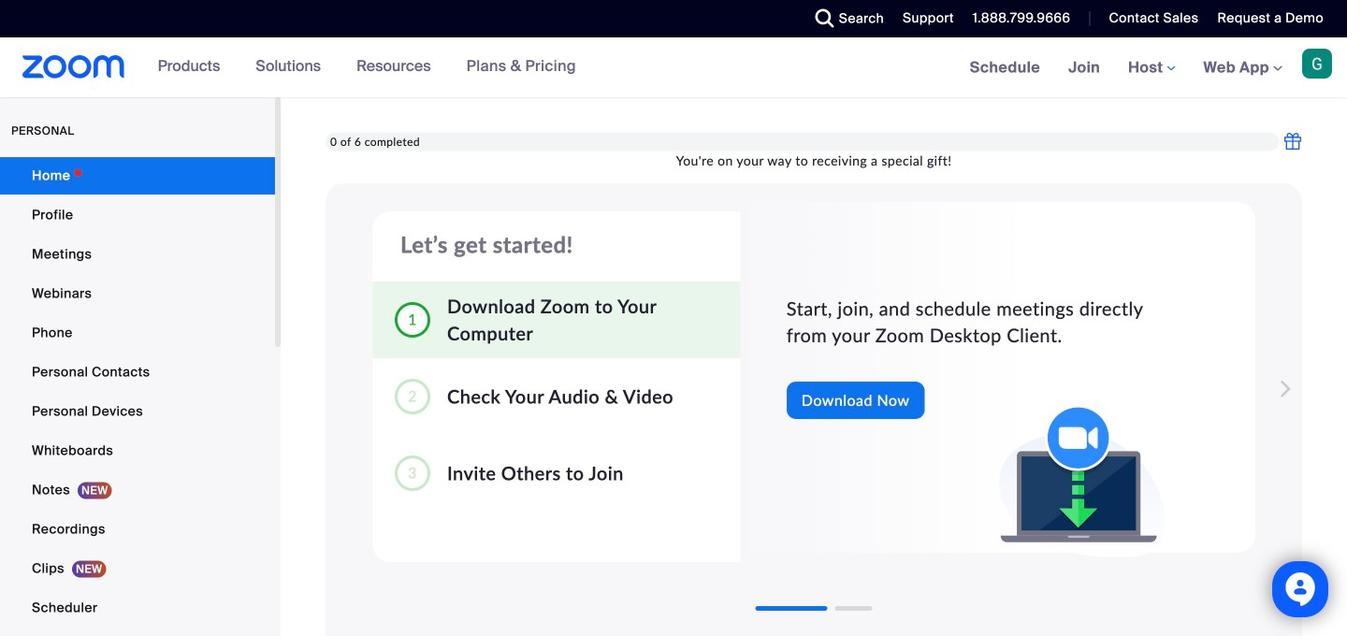 Task type: describe. For each thing, give the bounding box(es) containing it.
product information navigation
[[144, 37, 590, 97]]

meetings navigation
[[956, 37, 1347, 99]]

zoom logo image
[[22, 55, 125, 79]]



Task type: locate. For each thing, give the bounding box(es) containing it.
profile picture image
[[1302, 49, 1332, 79]]

banner
[[0, 37, 1347, 99]]

next image
[[1269, 370, 1295, 408]]

personal menu menu
[[0, 157, 275, 636]]



Task type: vqa. For each thing, say whether or not it's contained in the screenshot.
SCROLL LEFT icon
no



